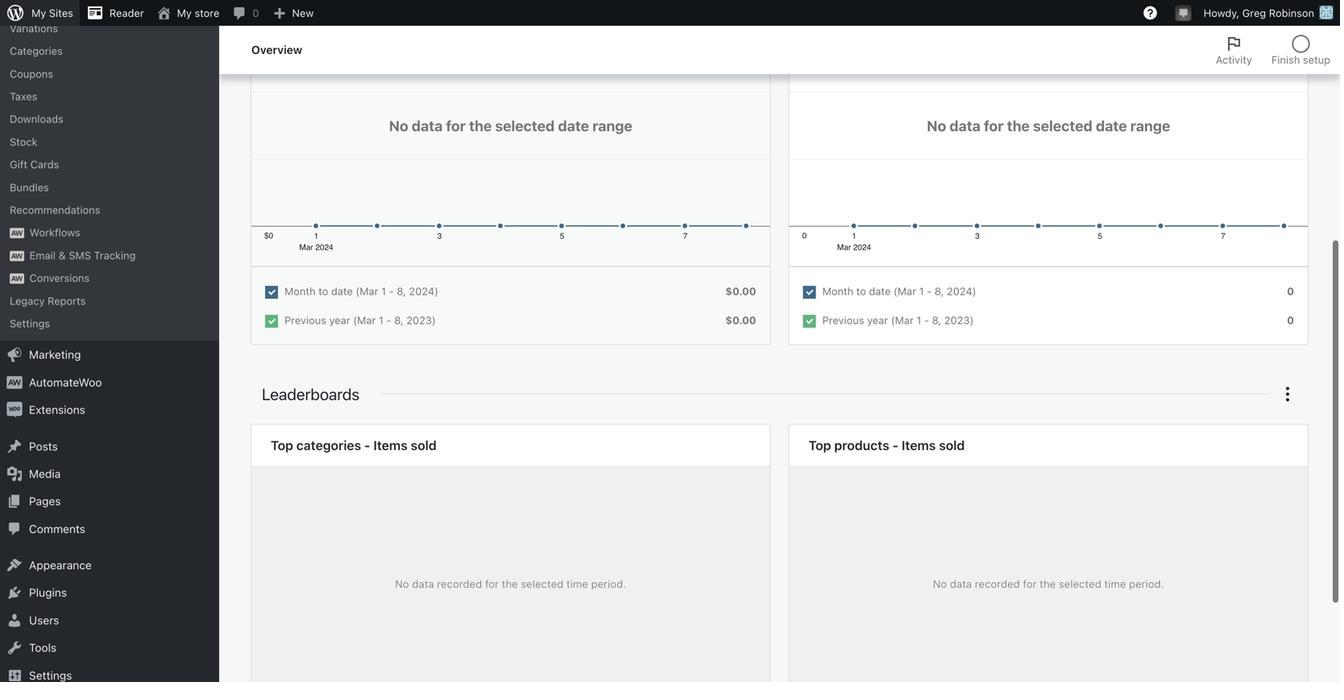 Task type: describe. For each thing, give the bounding box(es) containing it.
marketing link
[[0, 342, 219, 369]]

legacy
[[10, 295, 45, 307]]

posts
[[29, 440, 58, 453]]

howdy, greg robinson
[[1204, 7, 1315, 19]]

tab list containing activity
[[1207, 26, 1341, 74]]

time for top categories - items sold
[[567, 579, 589, 591]]

extensions link
[[0, 397, 219, 424]]

reader link
[[80, 0, 150, 26]]

period. for top products - items sold
[[1130, 579, 1165, 591]]

recorded for top categories - items sold
[[437, 579, 482, 591]]

plugins
[[29, 587, 67, 600]]

taxes link
[[0, 85, 219, 108]]

date for 0
[[870, 285, 891, 297]]

previous for 0
[[823, 314, 865, 326]]

top categories - items sold
[[271, 438, 437, 453]]

activity
[[1217, 54, 1253, 66]]

settings link for tools link on the bottom left of the page
[[0, 663, 219, 683]]

gift cards link
[[0, 153, 219, 176]]

leaderboards
[[262, 385, 360, 404]]

items for categories
[[374, 438, 408, 453]]

0 vertical spatial settings
[[10, 318, 50, 330]]

email & sms tracking link
[[0, 244, 219, 267]]

0 link
[[226, 0, 266, 26]]

date for $0.00
[[331, 285, 353, 297]]

selected for top products - items sold
[[1059, 579, 1102, 591]]

plugins link
[[0, 580, 219, 608]]

2023) for 0
[[945, 314, 974, 326]]

tools link
[[0, 635, 219, 663]]

products
[[835, 438, 890, 453]]

robinson
[[1270, 7, 1315, 19]]

pages
[[29, 495, 61, 509]]

my for my store
[[177, 7, 192, 19]]

0 for month to date (mar 1 - 8, 2024)
[[1288, 285, 1295, 297]]

stock link
[[0, 131, 219, 153]]

bundles link
[[0, 176, 219, 199]]

automatewoo link
[[0, 369, 219, 397]]

taxes
[[10, 90, 37, 102]]

workflows
[[30, 227, 80, 239]]

no for top categories - items sold
[[395, 579, 409, 591]]

toolbar navigation
[[0, 0, 1341, 29]]

2024) for 0
[[947, 285, 977, 297]]

sites
[[49, 7, 73, 19]]

time for top products - items sold
[[1105, 579, 1127, 591]]

bundles
[[10, 181, 49, 193]]

top products - items sold
[[809, 438, 965, 453]]

variations link
[[0, 17, 219, 40]]

variations
[[10, 22, 58, 34]]

media
[[29, 468, 61, 481]]

for for top products - items sold
[[1024, 579, 1037, 591]]

data for top categories - items sold
[[412, 579, 434, 591]]

month to date (mar 1 - 8, 2024) for $0.00
[[285, 285, 439, 297]]

comments
[[29, 523, 85, 536]]

store
[[195, 7, 220, 19]]

&
[[58, 249, 66, 262]]

media link
[[0, 461, 219, 488]]

automatewoo element for email & sms tracking
[[10, 251, 24, 262]]

month to date (mar 1 - 8, 2024) for 0
[[823, 285, 977, 297]]

to for $0.00
[[319, 285, 328, 297]]

new link
[[266, 0, 320, 26]]

finish setup
[[1272, 54, 1331, 66]]

posts link
[[0, 433, 219, 461]]

month for 0
[[823, 285, 854, 297]]

items for products
[[902, 438, 936, 453]]

email & sms tracking
[[30, 249, 136, 262]]

stock
[[10, 136, 38, 148]]

coupons
[[10, 68, 53, 80]]

for for top categories - items sold
[[485, 579, 499, 591]]

$0.00 for month to date (mar 1 - 8, 2024)
[[726, 285, 757, 297]]

year for $0.00
[[329, 314, 350, 326]]

workflows link
[[0, 221, 219, 244]]

coupons link
[[0, 62, 219, 85]]

howdy,
[[1204, 7, 1240, 19]]

sold for top products - items sold
[[940, 438, 965, 453]]

automatewoo element for conversions
[[10, 274, 24, 284]]

email
[[30, 249, 56, 262]]

recorded for top products - items sold
[[976, 579, 1021, 591]]

selected for top categories - items sold
[[521, 579, 564, 591]]

overview
[[252, 43, 302, 56]]

my for my sites
[[31, 7, 46, 19]]

top for top products - items sold
[[809, 438, 832, 453]]

conversions link
[[0, 267, 219, 290]]

0 inside toolbar navigation
[[253, 7, 259, 19]]



Task type: vqa. For each thing, say whether or not it's contained in the screenshot.
Trial
no



Task type: locate. For each thing, give the bounding box(es) containing it.
1 horizontal spatial time
[[1105, 579, 1127, 591]]

settings link
[[0, 312, 219, 335], [0, 663, 219, 683]]

2 year from the left
[[868, 314, 889, 326]]

0 horizontal spatial previous year (mar 1 - 8, 2023)
[[285, 314, 436, 326]]

1 horizontal spatial month to date (mar 1 - 8, 2024)
[[823, 285, 977, 297]]

2 $0.00 from the top
[[726, 314, 757, 326]]

0 horizontal spatial top
[[271, 438, 293, 453]]

1 time from the left
[[567, 579, 589, 591]]

1 the from the left
[[502, 579, 518, 591]]

my sites
[[31, 7, 73, 19]]

0 horizontal spatial 2023)
[[407, 314, 436, 326]]

0 horizontal spatial for
[[485, 579, 499, 591]]

2 date from the left
[[870, 285, 891, 297]]

appearance link
[[0, 552, 219, 580]]

2 previous year (mar 1 - 8, 2023) from the left
[[823, 314, 974, 326]]

automatewoo element inside conversions link
[[10, 274, 24, 284]]

tracking
[[94, 249, 136, 262]]

1 settings link from the top
[[0, 312, 219, 335]]

2 2024) from the left
[[947, 285, 977, 297]]

1 horizontal spatial previous year (mar 1 - 8, 2023)
[[823, 314, 974, 326]]

1 horizontal spatial date
[[870, 285, 891, 297]]

1 vertical spatial settings
[[29, 670, 72, 683]]

1 horizontal spatial my
[[177, 7, 192, 19]]

1 horizontal spatial top
[[809, 438, 832, 453]]

new
[[292, 7, 314, 19]]

period.
[[592, 579, 627, 591], [1130, 579, 1165, 591]]

date
[[331, 285, 353, 297], [870, 285, 891, 297]]

0 for previous year (mar 1 - 8, 2023)
[[1288, 314, 1295, 326]]

tools
[[29, 642, 57, 655]]

categories
[[297, 438, 361, 453]]

cards
[[30, 159, 59, 171]]

1 horizontal spatial data
[[951, 579, 973, 591]]

1 to from the left
[[319, 285, 328, 297]]

users link
[[0, 608, 219, 635]]

0 horizontal spatial month
[[285, 285, 316, 297]]

None checkbox
[[790, 277, 1309, 306], [790, 306, 1309, 335], [790, 277, 1309, 306], [790, 306, 1309, 335]]

year for 0
[[868, 314, 889, 326]]

settings
[[10, 318, 50, 330], [29, 670, 72, 683]]

0 horizontal spatial my
[[31, 7, 46, 19]]

top for top categories - items sold
[[271, 438, 293, 453]]

2 month to date (mar 1 - 8, 2024) from the left
[[823, 285, 977, 297]]

0 horizontal spatial no
[[395, 579, 409, 591]]

no data recorded for the selected time period. for top categories - items sold
[[395, 579, 627, 591]]

no data recorded for the selected time period. for top products - items sold
[[934, 579, 1165, 591]]

pages link
[[0, 488, 219, 516]]

1 $0.00 from the top
[[726, 285, 757, 297]]

1 for from the left
[[485, 579, 499, 591]]

1 no data recorded for the selected time period. from the left
[[395, 579, 627, 591]]

2 time from the left
[[1105, 579, 1127, 591]]

1 sold from the left
[[411, 438, 437, 453]]

notification image
[[1178, 6, 1191, 19]]

choose which leaderboards to display and other settings image
[[1279, 385, 1298, 404]]

0 horizontal spatial date
[[331, 285, 353, 297]]

no data recorded for the selected time period.
[[395, 579, 627, 591], [934, 579, 1165, 591]]

1 horizontal spatial previous
[[823, 314, 865, 326]]

0 vertical spatial $0.00
[[726, 285, 757, 297]]

1 automatewoo element from the top
[[10, 228, 24, 239]]

1 data from the left
[[412, 579, 434, 591]]

1 horizontal spatial sold
[[940, 438, 965, 453]]

previous year (mar 1 - 8, 2023) for $0.00
[[285, 314, 436, 326]]

comments link
[[0, 516, 219, 543]]

0 horizontal spatial month to date (mar 1 - 8, 2024)
[[285, 285, 439, 297]]

1 horizontal spatial items
[[902, 438, 936, 453]]

2 selected from the left
[[1059, 579, 1102, 591]]

automatewoo element up legacy
[[10, 274, 24, 284]]

to
[[319, 285, 328, 297], [857, 285, 867, 297]]

1 previous from the left
[[285, 314, 327, 326]]

to for 0
[[857, 285, 867, 297]]

1 horizontal spatial period.
[[1130, 579, 1165, 591]]

reports
[[48, 295, 86, 307]]

setup
[[1304, 54, 1331, 66]]

greg
[[1243, 7, 1267, 19]]

automatewoo element left workflows
[[10, 228, 24, 239]]

sold for top categories - items sold
[[411, 438, 437, 453]]

1 horizontal spatial 2023)
[[945, 314, 974, 326]]

legacy reports
[[10, 295, 86, 307]]

1 vertical spatial settings link
[[0, 663, 219, 683]]

previous
[[285, 314, 327, 326], [823, 314, 865, 326]]

1
[[382, 285, 386, 297], [920, 285, 925, 297], [379, 314, 384, 326], [917, 314, 922, 326]]

tab list
[[1207, 26, 1341, 74]]

2 for from the left
[[1024, 579, 1037, 591]]

0 horizontal spatial year
[[329, 314, 350, 326]]

automatewoo
[[29, 376, 102, 389]]

items
[[374, 438, 408, 453], [902, 438, 936, 453]]

year
[[329, 314, 350, 326], [868, 314, 889, 326]]

automatewoo element
[[10, 228, 24, 239], [10, 251, 24, 262], [10, 274, 24, 284]]

month for $0.00
[[285, 285, 316, 297]]

my store
[[177, 7, 220, 19]]

the for top products - items sold
[[1040, 579, 1057, 591]]

sold
[[411, 438, 437, 453], [940, 438, 965, 453]]

previous for $0.00
[[285, 314, 327, 326]]

1 horizontal spatial for
[[1024, 579, 1037, 591]]

1 horizontal spatial 2024)
[[947, 285, 977, 297]]

2 the from the left
[[1040, 579, 1057, 591]]

0 horizontal spatial items
[[374, 438, 408, 453]]

2 top from the left
[[809, 438, 832, 453]]

1 horizontal spatial the
[[1040, 579, 1057, 591]]

settings down legacy
[[10, 318, 50, 330]]

0 horizontal spatial time
[[567, 579, 589, 591]]

1 my from the left
[[31, 7, 46, 19]]

the for top categories - items sold
[[502, 579, 518, 591]]

0 horizontal spatial to
[[319, 285, 328, 297]]

top
[[271, 438, 293, 453], [809, 438, 832, 453]]

recommendations
[[10, 204, 100, 216]]

1 horizontal spatial no
[[934, 579, 948, 591]]

recorded
[[437, 579, 482, 591], [976, 579, 1021, 591]]

automatewoo element left 'email'
[[10, 251, 24, 262]]

1 horizontal spatial to
[[857, 285, 867, 297]]

finish setup button
[[1263, 26, 1341, 74]]

1 horizontal spatial month
[[823, 285, 854, 297]]

categories link
[[0, 40, 219, 62]]

the
[[502, 579, 518, 591], [1040, 579, 1057, 591]]

2 previous from the left
[[823, 314, 865, 326]]

0 horizontal spatial sold
[[411, 438, 437, 453]]

$0.00 for previous year (mar 1 - 8, 2023)
[[726, 314, 757, 326]]

1 no from the left
[[395, 579, 409, 591]]

settings down the tools
[[29, 670, 72, 683]]

categories
[[10, 45, 63, 57]]

0 horizontal spatial recorded
[[437, 579, 482, 591]]

1 recorded from the left
[[437, 579, 482, 591]]

2 2023) from the left
[[945, 314, 974, 326]]

1 vertical spatial $0.00
[[726, 314, 757, 326]]

1 selected from the left
[[521, 579, 564, 591]]

top left categories
[[271, 438, 293, 453]]

gift
[[10, 159, 27, 171]]

selected
[[521, 579, 564, 591], [1059, 579, 1102, 591]]

2 settings link from the top
[[0, 663, 219, 683]]

0 vertical spatial automatewoo element
[[10, 228, 24, 239]]

1 horizontal spatial selected
[[1059, 579, 1102, 591]]

downloads link
[[0, 108, 219, 131]]

1 horizontal spatial recorded
[[976, 579, 1021, 591]]

my store link
[[150, 0, 226, 26]]

1 horizontal spatial year
[[868, 314, 889, 326]]

2 to from the left
[[857, 285, 867, 297]]

2 no from the left
[[934, 579, 948, 591]]

0 horizontal spatial no data recorded for the selected time period.
[[395, 579, 627, 591]]

1 top from the left
[[271, 438, 293, 453]]

settings link for legacy reports link
[[0, 312, 219, 335]]

2 sold from the left
[[940, 438, 965, 453]]

conversions
[[30, 272, 90, 284]]

2 recorded from the left
[[976, 579, 1021, 591]]

legacy reports link
[[0, 290, 219, 312]]

appearance
[[29, 559, 92, 573]]

2 vertical spatial 0
[[1288, 314, 1295, 326]]

0 vertical spatial settings link
[[0, 312, 219, 335]]

month to date (mar 1 - 8, 2024)
[[285, 285, 439, 297], [823, 285, 977, 297]]

data for top products - items sold
[[951, 579, 973, 591]]

2024) for $0.00
[[409, 285, 439, 297]]

1 month from the left
[[285, 285, 316, 297]]

sms
[[69, 249, 91, 262]]

extensions
[[29, 404, 85, 417]]

my
[[31, 7, 46, 19], [177, 7, 192, 19]]

2 period. from the left
[[1130, 579, 1165, 591]]

1 2023) from the left
[[407, 314, 436, 326]]

finish
[[1272, 54, 1301, 66]]

1 items from the left
[[374, 438, 408, 453]]

0 horizontal spatial period.
[[592, 579, 627, 591]]

users
[[29, 614, 59, 628]]

period. for top categories - items sold
[[592, 579, 627, 591]]

2 automatewoo element from the top
[[10, 251, 24, 262]]

2 items from the left
[[902, 438, 936, 453]]

previous year (mar 1 - 8, 2023)
[[285, 314, 436, 326], [823, 314, 974, 326]]

items right categories
[[374, 438, 408, 453]]

0 horizontal spatial 2024)
[[409, 285, 439, 297]]

activity button
[[1207, 26, 1263, 74]]

previous year (mar 1 - 8, 2023) for 0
[[823, 314, 974, 326]]

downloads
[[10, 113, 64, 125]]

1 period. from the left
[[592, 579, 627, 591]]

top left products
[[809, 438, 832, 453]]

2 data from the left
[[951, 579, 973, 591]]

my left the store
[[177, 7, 192, 19]]

0 horizontal spatial selected
[[521, 579, 564, 591]]

gift cards
[[10, 159, 59, 171]]

0
[[253, 7, 259, 19], [1288, 285, 1295, 297], [1288, 314, 1295, 326]]

2 no data recorded for the selected time period. from the left
[[934, 579, 1165, 591]]

my up variations on the top
[[31, 7, 46, 19]]

1 2024) from the left
[[409, 285, 439, 297]]

reader
[[110, 7, 144, 19]]

2 vertical spatial automatewoo element
[[10, 274, 24, 284]]

(mar
[[356, 285, 379, 297], [894, 285, 917, 297], [353, 314, 376, 326], [892, 314, 914, 326]]

0 horizontal spatial previous
[[285, 314, 327, 326]]

2 month from the left
[[823, 285, 854, 297]]

recommendations link
[[0, 199, 219, 221]]

automatewoo element for workflows
[[10, 228, 24, 239]]

2023)
[[407, 314, 436, 326], [945, 314, 974, 326]]

automatewoo element inside email & sms tracking link
[[10, 251, 24, 262]]

1 previous year (mar 1 - 8, 2023) from the left
[[285, 314, 436, 326]]

8,
[[397, 285, 406, 297], [935, 285, 945, 297], [394, 314, 404, 326], [933, 314, 942, 326]]

1 date from the left
[[331, 285, 353, 297]]

1 year from the left
[[329, 314, 350, 326]]

0 vertical spatial 0
[[253, 7, 259, 19]]

settings link up marketing link
[[0, 312, 219, 335]]

marketing
[[29, 348, 81, 362]]

items right products
[[902, 438, 936, 453]]

automatewoo element inside the workflows "link"
[[10, 228, 24, 239]]

2 my from the left
[[177, 7, 192, 19]]

no
[[395, 579, 409, 591], [934, 579, 948, 591]]

3 automatewoo element from the top
[[10, 274, 24, 284]]

2024)
[[409, 285, 439, 297], [947, 285, 977, 297]]

None checkbox
[[252, 277, 770, 306], [252, 306, 770, 335], [252, 277, 770, 306], [252, 306, 770, 335]]

settings link down users link
[[0, 663, 219, 683]]

1 horizontal spatial no data recorded for the selected time period.
[[934, 579, 1165, 591]]

0 horizontal spatial data
[[412, 579, 434, 591]]

2023) for $0.00
[[407, 314, 436, 326]]

0 horizontal spatial the
[[502, 579, 518, 591]]

1 vertical spatial automatewoo element
[[10, 251, 24, 262]]

1 vertical spatial 0
[[1288, 285, 1295, 297]]

month
[[285, 285, 316, 297], [823, 285, 854, 297]]

1 month to date (mar 1 - 8, 2024) from the left
[[285, 285, 439, 297]]

no for top products - items sold
[[934, 579, 948, 591]]

my sites link
[[0, 0, 80, 26]]



